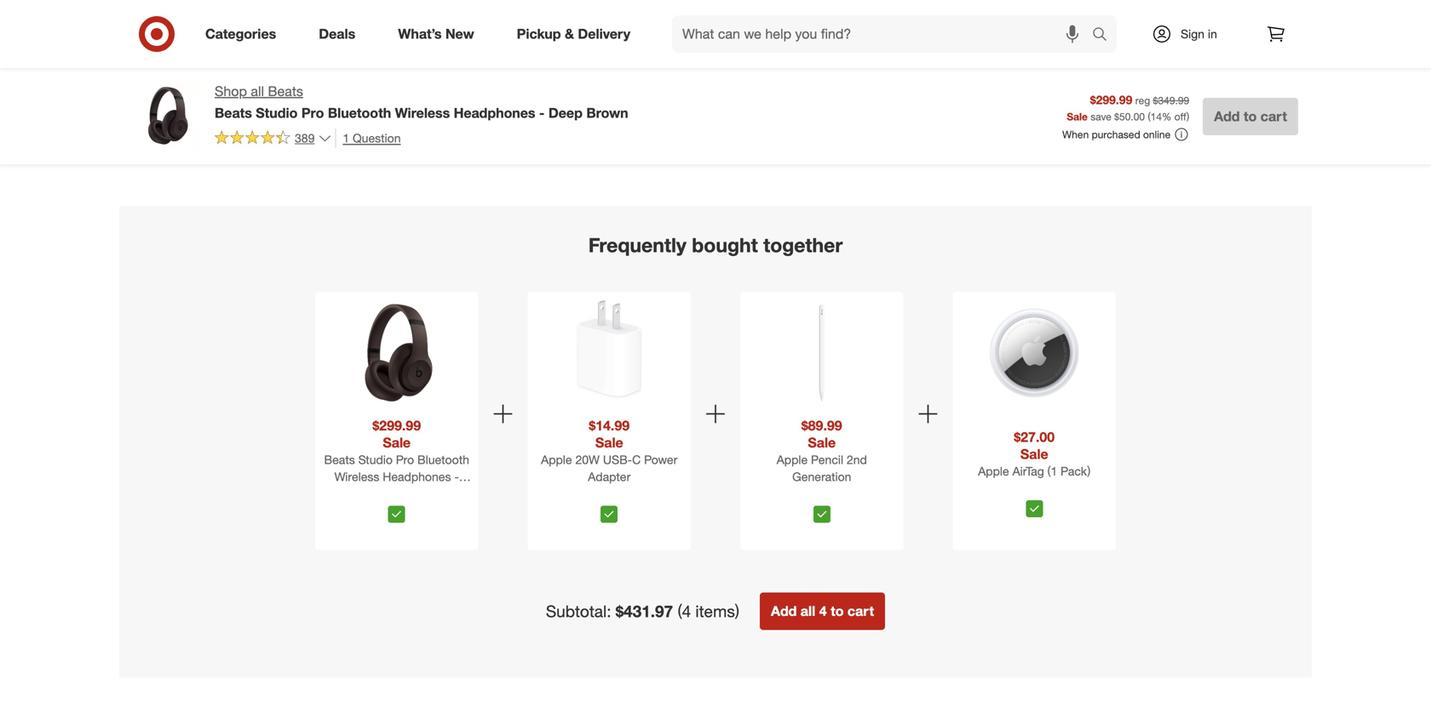 Task type: locate. For each thing, give the bounding box(es) containing it.
headphones inside $329.99 sale bose quietcomfort 45 wireless bluetooth noise- cancelling headphones
[[550, 61, 618, 76]]

purchased
[[1092, 128, 1140, 141]]

sale inside $299.99 reg $349.99 sale beats studio pro bluetooth wireless headphones - sandstone add to cart
[[200, 18, 220, 31]]

brown
[[586, 105, 628, 121], [396, 487, 430, 502]]

wireless inside $329.99 sale bose quietcomfort 45 wireless bluetooth noise- cancelling headphones
[[491, 46, 536, 61]]

apple inside $89.99 sale apple pencil 2nd generation
[[777, 453, 808, 468]]

2 vertical spatial add
[[771, 603, 797, 620]]

add to cart button right )
[[1203, 98, 1298, 135]]

all left 4
[[801, 603, 815, 620]]

to right 4
[[831, 603, 844, 620]]

- inside $299.99 reg $349.99 sale beats studio pro bluetooth wireless headphones - sandstone add to cart
[[215, 61, 219, 76]]

all inside add all 4 to cart button
[[801, 603, 815, 620]]

on-
[[407, 46, 427, 61]]

noise- right whch720n
[[1289, 46, 1324, 61]]

None checkbox
[[388, 506, 405, 523], [813, 506, 830, 523], [388, 506, 405, 523], [813, 506, 830, 523]]

1000xm5
[[1066, 31, 1117, 46]]

reg
[[143, 18, 158, 31], [317, 18, 332, 31], [838, 18, 853, 31], [1186, 18, 1201, 31], [1135, 94, 1150, 107]]

apple inside $27.00 sale apple airtag (1 pack)
[[978, 464, 1009, 479]]

to inside $299.99 reg $349.99 sale beats studio pro bluetooth wireless headphones - sandstone add to cart
[[173, 81, 183, 93]]

-
[[215, 61, 219, 76], [388, 61, 393, 76], [539, 105, 545, 121], [454, 470, 459, 485]]

1 horizontal spatial pro
[[301, 105, 324, 121]]

headphones inside reg $199.99 beats solo³ bluetooth wireless all-day on-ear headphones - gold
[[317, 61, 385, 76]]

add all 4 to cart button
[[760, 593, 885, 631]]

apple inside $14.99 sale apple 20w usb-c power adapter
[[541, 453, 572, 468]]

0 vertical spatial studio
[[177, 31, 212, 46]]

$299.99 for $299.99 reg
[[838, 3, 881, 18]]

1 vertical spatial pro
[[301, 105, 324, 121]]

new
[[445, 26, 474, 42]]

to
[[173, 81, 183, 93], [1244, 108, 1257, 125], [831, 603, 844, 620]]

2 canceling from the left
[[1186, 61, 1239, 76]]

beats inside "$299.99 sale beats studio pro bluetooth wireless headphones - deep brown"
[[324, 453, 355, 468]]

1 vertical spatial brown
[[396, 487, 430, 502]]

1 horizontal spatial cart
[[848, 603, 874, 620]]

canceling inside reg $149.99 sony whch720n bluetooth wireless noise- canceling headphones
[[1186, 61, 1239, 76]]

$329.99 sale sony wh-1000xm5 bluetooth wireless noise- canceling headphones
[[1012, 3, 1151, 76]]

(4
[[678, 602, 691, 622]]

1 horizontal spatial add
[[771, 603, 797, 620]]

0 horizontal spatial canceling
[[1012, 61, 1065, 76]]

wireless inside "$299.99 sale beats studio pro bluetooth wireless headphones - deep brown"
[[334, 470, 379, 485]]

wireless
[[198, 46, 243, 61], [317, 46, 362, 61], [491, 46, 536, 61], [1067, 46, 1112, 61], [1241, 46, 1286, 61], [395, 105, 450, 121], [334, 470, 379, 485]]

$349.99 left "categories"
[[161, 18, 197, 31]]

0 horizontal spatial $349.99
[[161, 18, 197, 31]]

all inside shop all beats beats studio pro bluetooth wireless headphones - deep brown
[[251, 83, 264, 100]]

bluetooth inside "$299.99 sale beats studio pro bluetooth wireless headphones - deep brown"
[[417, 453, 469, 468]]

add left 4
[[771, 603, 797, 620]]

wireless inside reg $199.99 beats solo³ bluetooth wireless all-day on-ear headphones - gold
[[317, 46, 362, 61]]

$549.00
[[664, 3, 707, 18]]

reg inside $299.99 reg $349.99 sale save $ 50.00 ( 14 % off )
[[1135, 94, 1150, 107]]

0 horizontal spatial studio
[[177, 31, 212, 46]]

whch720n
[[1216, 31, 1281, 46]]

sale inside $89.99 sale apple pencil 2nd generation
[[808, 435, 836, 451]]

2 horizontal spatial add
[[1214, 108, 1240, 125]]

1 vertical spatial all
[[801, 603, 815, 620]]

2 horizontal spatial cart
[[1261, 108, 1287, 125]]

categories
[[205, 26, 276, 42]]

add right )
[[1214, 108, 1240, 125]]

add to cart button
[[143, 73, 213, 101], [1203, 98, 1298, 135]]

noise- inside reg $149.99 sony whch720n bluetooth wireless noise- canceling headphones
[[1289, 46, 1324, 61]]

add to cart button left shop
[[143, 73, 213, 101]]

$329.99 inside $329.99 sale bose quietcomfort 45 wireless bluetooth noise- cancelling headphones
[[508, 18, 545, 31]]

2nd
[[847, 453, 867, 468]]

0 vertical spatial cart
[[186, 81, 206, 93]]

2
[[681, 18, 686, 31]]

sale inside $329.99 sale sony wh-1000xm5 bluetooth wireless noise- canceling headphones
[[1069, 18, 1089, 31]]

1 horizontal spatial noise-
[[1115, 46, 1151, 61]]

$299.99 inside "$299.99 sale beats studio pro bluetooth wireless headphones - deep brown"
[[373, 418, 421, 434]]

sale inside "$299.99 sale beats studio pro bluetooth wireless headphones - deep brown"
[[383, 435, 411, 451]]

free
[[679, 31, 697, 44]]

canceling down the in
[[1186, 61, 1239, 76]]

2 horizontal spatial noise-
[[1289, 46, 1324, 61]]

headphones inside $329.99 sale sony wh-1000xm5 bluetooth wireless noise- canceling headphones
[[1069, 61, 1137, 76]]

pickup & delivery
[[517, 26, 630, 42]]

2 vertical spatial pro
[[396, 453, 414, 468]]

reg for $299.99 reg $349.99 sale beats studio pro bluetooth wireless headphones - sandstone add to cart
[[143, 18, 158, 31]]

3 noise- from the left
[[1289, 46, 1324, 61]]

image of beats studio pro bluetooth wireless headphones - deep brown image
[[133, 82, 201, 150]]

apple left 20w
[[541, 453, 572, 468]]

solo³
[[351, 31, 380, 46]]

1 vertical spatial to
[[1244, 108, 1257, 125]]

50.00
[[1119, 110, 1145, 123]]

brown inside shop all beats beats studio pro bluetooth wireless headphones - deep brown
[[586, 105, 628, 121]]

pro
[[215, 31, 233, 46], [301, 105, 324, 121], [396, 453, 414, 468]]

apple up generation
[[777, 453, 808, 468]]

what's new
[[398, 26, 474, 42]]

2 vertical spatial studio
[[358, 453, 393, 468]]

0 horizontal spatial all
[[251, 83, 264, 100]]

$14.99 sale apple 20w usb-c power adapter
[[541, 418, 678, 485]]

1 horizontal spatial studio
[[256, 105, 298, 121]]

$299.99 right music
[[838, 3, 881, 18]]

sale inside $14.99 sale apple 20w usb-c power adapter
[[595, 435, 623, 451]]

$199.99
[[335, 18, 371, 31]]

headphones
[[143, 61, 211, 76], [317, 61, 385, 76], [550, 61, 618, 76], [1069, 61, 1137, 76], [1242, 61, 1311, 76], [454, 105, 535, 121], [383, 470, 451, 485]]

sale inside $329.99 sale bose quietcomfort 45 wireless bluetooth noise- cancelling headphones
[[548, 18, 568, 31]]

1 vertical spatial cart
[[1261, 108, 1287, 125]]

$329.99 up wh-
[[1012, 3, 1054, 18]]

$349.99 inside $299.99 reg $349.99 sale save $ 50.00 ( 14 % off )
[[1153, 94, 1189, 107]]

1 horizontal spatial add to cart button
[[1203, 98, 1298, 135]]

$89.99 sale apple pencil 2nd generation
[[777, 418, 867, 485]]

0 vertical spatial all
[[251, 83, 264, 100]]

search
[[1084, 27, 1125, 44]]

pro inside shop all beats beats studio pro bluetooth wireless headphones - deep brown
[[301, 105, 324, 121]]

1 horizontal spatial $329.99
[[1012, 3, 1054, 18]]

0 horizontal spatial add
[[151, 81, 170, 93]]

brown inside "$299.99 sale beats studio pro bluetooth wireless headphones - deep brown"
[[396, 487, 430, 502]]

sony inside $329.99 sale sony wh-1000xm5 bluetooth wireless noise- canceling headphones
[[1012, 31, 1039, 46]]

wireless inside $299.99 reg $349.99 sale beats studio pro bluetooth wireless headphones - sandstone add to cart
[[198, 46, 243, 61]]

$299.99 for $299.99 reg $349.99 sale beats studio pro bluetooth wireless headphones - sandstone add to cart
[[143, 3, 185, 18]]

add for reg
[[1214, 108, 1240, 125]]

canceling
[[1012, 61, 1065, 76], [1186, 61, 1239, 76]]

0 horizontal spatial brown
[[396, 487, 430, 502]]

1 horizontal spatial sony
[[1186, 31, 1213, 46]]

0 vertical spatial to
[[173, 81, 183, 93]]

1 horizontal spatial brown
[[586, 105, 628, 121]]

$299.99 left categories link
[[143, 3, 185, 18]]

cart inside $299.99 reg $349.99 sale beats studio pro bluetooth wireless headphones - sandstone add to cart
[[186, 81, 206, 93]]

0 horizontal spatial pro
[[215, 31, 233, 46]]

$27.00 sale apple airtag (1 pack)
[[978, 429, 1091, 479]]

sony inside reg $149.99 sony whch720n bluetooth wireless noise- canceling headphones
[[1186, 31, 1213, 46]]

noise- inside $329.99 sale sony wh-1000xm5 bluetooth wireless noise- canceling headphones
[[1115, 46, 1151, 61]]

what's new link
[[384, 15, 495, 53]]

together
[[763, 233, 843, 257]]

wireless inside reg $149.99 sony whch720n bluetooth wireless noise- canceling headphones
[[1241, 46, 1286, 61]]

$349.99 inside $299.99 reg $349.99 sale beats studio pro bluetooth wireless headphones - sandstone add to cart
[[161, 18, 197, 31]]

noise- down delivery
[[594, 46, 629, 61]]

(1
[[1047, 464, 1057, 479]]

cart down reg $149.99 sony whch720n bluetooth wireless noise- canceling headphones
[[1261, 108, 1287, 125]]

0 horizontal spatial cart
[[186, 81, 206, 93]]

$329.99 left &
[[508, 18, 545, 31]]

reg inside $299.99 reg $349.99 sale beats studio pro bluetooth wireless headphones - sandstone add to cart
[[143, 18, 158, 31]]

2 noise- from the left
[[1115, 46, 1151, 61]]

bluetooth inside $329.99 sale bose quietcomfort 45 wireless bluetooth noise- cancelling headphones
[[539, 46, 591, 61]]

$299.99
[[143, 3, 185, 18], [838, 3, 881, 18], [1090, 92, 1132, 107], [373, 418, 421, 434]]

0 horizontal spatial $329.99
[[508, 18, 545, 31]]

music
[[767, 18, 795, 31]]

reg inside reg $199.99 beats solo³ bluetooth wireless all-day on-ear headphones - gold
[[317, 18, 332, 31]]

1 noise- from the left
[[594, 46, 629, 61]]

subtotal:
[[546, 602, 611, 622]]

- inside reg $199.99 beats solo³ bluetooth wireless all-day on-ear headphones - gold
[[388, 61, 393, 76]]

add inside $299.99 reg $349.99 sale beats studio pro bluetooth wireless headphones - sandstone add to cart
[[151, 81, 170, 93]]

$329.99 inside $329.99 sale sony wh-1000xm5 bluetooth wireless noise- canceling headphones
[[1012, 3, 1054, 18]]

wireless inside shop all beats beats studio pro bluetooth wireless headphones - deep brown
[[395, 105, 450, 121]]

None checkbox
[[1026, 501, 1043, 518], [601, 506, 618, 523], [1026, 501, 1043, 518], [601, 506, 618, 523]]

all-
[[365, 46, 383, 61]]

1 question
[[343, 131, 401, 146]]

0 horizontal spatial deep
[[364, 487, 392, 502]]

cart right 4
[[848, 603, 874, 620]]

2 sony from the left
[[1186, 31, 1213, 46]]

question
[[353, 131, 401, 146]]

0 vertical spatial brown
[[586, 105, 628, 121]]

apple right of
[[738, 18, 764, 31]]

add inside button
[[771, 603, 797, 620]]

beats for $299.99
[[324, 453, 355, 468]]

cart
[[186, 81, 206, 93], [1261, 108, 1287, 125], [848, 603, 874, 620]]

14
[[1151, 110, 1162, 123]]

2 vertical spatial cart
[[848, 603, 874, 620]]

canceling down wh-
[[1012, 61, 1065, 76]]

45
[[598, 31, 611, 46]]

0 vertical spatial deep
[[548, 105, 583, 121]]

1 sony from the left
[[1012, 31, 1039, 46]]

headphones inside $299.99 reg $349.99 sale beats studio pro bluetooth wireless headphones - sandstone add to cart
[[143, 61, 211, 76]]

reg inside $299.99 reg
[[838, 18, 853, 31]]

reg for $299.99 reg
[[838, 18, 853, 31]]

sony for sony whch720n bluetooth wireless noise- canceling headphones
[[1186, 31, 1213, 46]]

$299.99 inside $299.99 reg $349.99 sale save $ 50.00 ( 14 % off )
[[1090, 92, 1132, 107]]

noise- down search
[[1115, 46, 1151, 61]]

sale inside $299.99 reg $349.99 sale save $ 50.00 ( 14 % off )
[[1067, 110, 1088, 123]]

beats inside reg $199.99 beats solo³ bluetooth wireless all-day on-ear headphones - gold
[[317, 31, 348, 46]]

add left shop
[[151, 81, 170, 93]]

pack)
[[1061, 464, 1091, 479]]

with
[[700, 31, 719, 44]]

$14.99
[[589, 418, 630, 434]]

add
[[151, 81, 170, 93], [1214, 108, 1240, 125], [771, 603, 797, 620]]

2 vertical spatial to
[[831, 603, 844, 620]]

noise- inside $329.99 sale bose quietcomfort 45 wireless bluetooth noise- cancelling headphones
[[594, 46, 629, 61]]

months
[[689, 18, 723, 31]]

for
[[664, 31, 677, 44]]

1 vertical spatial $349.99
[[1153, 94, 1189, 107]]

sale inside $27.00 sale apple airtag (1 pack)
[[1020, 446, 1048, 463]]

sale for $89.99 sale apple pencil 2nd generation
[[808, 435, 836, 451]]

headphones inside reg $149.99 sony whch720n bluetooth wireless noise- canceling headphones
[[1242, 61, 1311, 76]]

1 vertical spatial studio
[[256, 105, 298, 121]]

to left shop
[[173, 81, 183, 93]]

apple down 2
[[664, 44, 695, 59]]

$299.99 inside $299.99 reg $349.99 sale beats studio pro bluetooth wireless headphones - sandstone add to cart
[[143, 3, 185, 18]]

$431.97
[[616, 602, 673, 622]]

pro inside $299.99 reg $349.99 sale beats studio pro bluetooth wireless headphones - sandstone add to cart
[[215, 31, 233, 46]]

1 horizontal spatial deep
[[548, 105, 583, 121]]

$329.99 for bose
[[508, 18, 545, 31]]

to right )
[[1244, 108, 1257, 125]]

deep
[[548, 105, 583, 121], [364, 487, 392, 502]]

studio inside $299.99 reg $349.99 sale beats studio pro bluetooth wireless headphones - sandstone add to cart
[[177, 31, 212, 46]]

0 horizontal spatial to
[[173, 81, 183, 93]]

0 horizontal spatial noise-
[[594, 46, 629, 61]]

add all 4 to cart
[[771, 603, 874, 620]]

1 horizontal spatial all
[[801, 603, 815, 620]]

bluetooth
[[383, 31, 435, 46], [143, 46, 195, 61], [539, 46, 591, 61], [1012, 46, 1064, 61], [1186, 46, 1238, 61], [328, 105, 391, 121], [417, 453, 469, 468]]

0 vertical spatial $349.99
[[161, 18, 197, 31]]

$299.99 up $ on the top right of the page
[[1090, 92, 1132, 107]]

0 vertical spatial add
[[151, 81, 170, 93]]

2 horizontal spatial pro
[[396, 453, 414, 468]]

sale for $27.00 sale apple airtag (1 pack)
[[1020, 446, 1048, 463]]

all down sandstone
[[251, 83, 264, 100]]

0 vertical spatial pro
[[215, 31, 233, 46]]

c
[[632, 453, 641, 468]]

1 canceling from the left
[[1012, 61, 1065, 76]]

frequently
[[588, 233, 686, 257]]

deep inside "$299.99 sale beats studio pro bluetooth wireless headphones - deep brown"
[[364, 487, 392, 502]]

1 horizontal spatial $349.99
[[1153, 94, 1189, 107]]

1 vertical spatial deep
[[364, 487, 392, 502]]

target
[[722, 31, 750, 44]]

of
[[726, 18, 735, 31]]

1 vertical spatial add
[[1214, 108, 1240, 125]]

2 horizontal spatial studio
[[358, 453, 393, 468]]

all for add
[[801, 603, 815, 620]]

$349.99 up %
[[1153, 94, 1189, 107]]

pro inside "$299.99 sale beats studio pro bluetooth wireless headphones - deep brown"
[[396, 453, 414, 468]]

0 horizontal spatial add to cart button
[[143, 73, 213, 101]]

headphones inside shop all beats beats studio pro bluetooth wireless headphones - deep brown
[[454, 105, 535, 121]]

cart left shop
[[186, 81, 206, 93]]

bluetooth inside reg $199.99 beats solo³ bluetooth wireless all-day on-ear headphones - gold
[[383, 31, 435, 46]]

0 horizontal spatial sony
[[1012, 31, 1039, 46]]

generation
[[792, 470, 851, 485]]

$299.99 up beats studio pro bluetooth wireless headphones - deep brown link
[[373, 418, 421, 434]]

sale for $14.99 sale apple 20w usb-c power adapter
[[595, 435, 623, 451]]

apple left the "airtag"
[[978, 464, 1009, 479]]

$299.99 for $299.99 reg $349.99 sale save $ 50.00 ( 14 % off )
[[1090, 92, 1132, 107]]

1 horizontal spatial canceling
[[1186, 61, 1239, 76]]



Task type: describe. For each thing, give the bounding box(es) containing it.
beats studio pro bluetooth wireless headphones - deep brown link
[[319, 452, 475, 502]]

1 horizontal spatial to
[[831, 603, 844, 620]]

adapter
[[588, 470, 631, 485]]

cancelling
[[491, 61, 547, 76]]

canceling inside $329.99 sale sony wh-1000xm5 bluetooth wireless noise- canceling headphones
[[1012, 61, 1065, 76]]

389
[[295, 131, 315, 145]]

sign in link
[[1137, 15, 1244, 53]]

pickup & delivery link
[[502, 15, 652, 53]]

sign in
[[1181, 26, 1217, 41]]

bluetooth inside $329.99 sale sony wh-1000xm5 bluetooth wireless noise- canceling headphones
[[1012, 46, 1064, 61]]

delivery
[[578, 26, 630, 42]]

usb-
[[603, 453, 632, 468]]

pickup
[[517, 26, 561, 42]]

beats for shop
[[268, 83, 303, 100]]

sale for $299.99 sale beats studio pro bluetooth wireless headphones - deep brown
[[383, 435, 411, 451]]

online
[[1143, 128, 1171, 141]]

gold
[[396, 61, 422, 76]]

$149.99
[[1204, 18, 1240, 31]]

categories link
[[191, 15, 297, 53]]

reg $149.99 sony whch720n bluetooth wireless noise- canceling headphones
[[1186, 18, 1324, 76]]

What can we help you find? suggestions appear below search field
[[672, 15, 1096, 53]]

%
[[1162, 110, 1172, 123]]

noise- for 1000xm5
[[1115, 46, 1151, 61]]

)
[[1187, 110, 1189, 123]]

1 question link
[[335, 129, 401, 148]]

studio inside "$299.99 sale beats studio pro bluetooth wireless headphones - deep brown"
[[358, 453, 393, 468]]

$299.99 reg
[[838, 3, 881, 31]]

pencil
[[811, 453, 843, 468]]

$299.99 reg $349.99 sale save $ 50.00 ( 14 % off )
[[1067, 92, 1189, 123]]

reg for $299.99 reg $349.99 sale save $ 50.00 ( 14 % off )
[[1135, 94, 1150, 107]]

$89.99
[[801, 418, 842, 434]]

bluetooth inside shop all beats beats studio pro bluetooth wireless headphones - deep brown
[[328, 105, 391, 121]]

$329.99 for sony
[[1012, 3, 1054, 18]]

search button
[[1084, 15, 1125, 56]]

apple for $14.99
[[541, 453, 572, 468]]

circle
[[753, 31, 779, 44]]

sony for sony wh-1000xm5 bluetooth wireless noise- canceling headphones
[[1012, 31, 1039, 46]]

apple pencil 2nd generation image
[[764, 295, 880, 411]]

- inside shop all beats beats studio pro bluetooth wireless headphones - deep brown
[[539, 105, 545, 121]]

sale for $329.99 sale sony wh-1000xm5 bluetooth wireless noise- canceling headphones
[[1069, 18, 1089, 31]]

$27.00
[[1014, 429, 1055, 446]]

apple airtag (1 pack) image
[[977, 295, 1092, 411]]

bose
[[491, 31, 518, 46]]

ear
[[427, 46, 445, 61]]

apple airtag (1 pack) link
[[956, 463, 1113, 494]]

deals link
[[304, 15, 377, 53]]

$299.99 sale beats studio pro bluetooth wireless headphones - deep brown
[[324, 418, 469, 502]]

$549.00 try 2 months of apple music for free with target circle apple airpods max
[[664, 3, 795, 59]]

wh-
[[1042, 31, 1066, 46]]

power
[[644, 453, 678, 468]]

(
[[1148, 110, 1151, 123]]

bluetooth inside $299.99 reg $349.99 sale beats studio pro bluetooth wireless headphones - sandstone add to cart
[[143, 46, 195, 61]]

$
[[1114, 110, 1119, 123]]

day
[[383, 46, 403, 61]]

&
[[565, 26, 574, 42]]

headphones inside "$299.99 sale beats studio pro bluetooth wireless headphones - deep brown"
[[383, 470, 451, 485]]

max
[[744, 44, 767, 59]]

beats inside $299.99 reg $349.99 sale beats studio pro bluetooth wireless headphones - sandstone add to cart
[[143, 31, 174, 46]]

quietcomfort
[[521, 31, 594, 46]]

studio inside shop all beats beats studio pro bluetooth wireless headphones - deep brown
[[256, 105, 298, 121]]

4
[[819, 603, 827, 620]]

1
[[343, 131, 349, 146]]

beats studio pro bluetooth wireless headphones - deep brown image
[[339, 295, 454, 411]]

2 horizontal spatial to
[[1244, 108, 1257, 125]]

apple for $27.00
[[978, 464, 1009, 479]]

bluetooth inside reg $149.99 sony whch720n bluetooth wireless noise- canceling headphones
[[1186, 46, 1238, 61]]

apple for $89.99
[[777, 453, 808, 468]]

deep inside shop all beats beats studio pro bluetooth wireless headphones - deep brown
[[548, 105, 583, 121]]

add to cart
[[1214, 108, 1287, 125]]

add for $431.97
[[771, 603, 797, 620]]

subtotal: $431.97 (4 items)
[[546, 602, 739, 622]]

noise- for 45
[[594, 46, 629, 61]]

$299.99 reg $349.99 sale beats studio pro bluetooth wireless headphones - sandstone add to cart
[[143, 3, 280, 93]]

bought
[[692, 233, 758, 257]]

shop all beats beats studio pro bluetooth wireless headphones - deep brown
[[215, 83, 628, 121]]

when
[[1062, 128, 1089, 141]]

sandstone
[[223, 61, 280, 76]]

$349.99 for 14
[[1153, 94, 1189, 107]]

items)
[[695, 602, 739, 622]]

$329.99 sale bose quietcomfort 45 wireless bluetooth noise- cancelling headphones
[[491, 18, 629, 76]]

reg $199.99 beats solo³ bluetooth wireless all-day on-ear headphones - gold
[[317, 18, 445, 76]]

shop
[[215, 83, 247, 100]]

frequently bought together
[[588, 233, 843, 257]]

sale for $329.99 sale bose quietcomfort 45 wireless bluetooth noise- cancelling headphones
[[548, 18, 568, 31]]

20w
[[575, 453, 600, 468]]

cart inside button
[[848, 603, 874, 620]]

what's
[[398, 26, 442, 42]]

in
[[1208, 26, 1217, 41]]

deals
[[319, 26, 355, 42]]

save
[[1091, 110, 1111, 123]]

airtag
[[1012, 464, 1044, 479]]

airpods
[[699, 44, 741, 59]]

$349.99 for wireless
[[161, 18, 197, 31]]

beats for reg
[[317, 31, 348, 46]]

all for shop
[[251, 83, 264, 100]]

apple 20w usb-c power adapter image
[[552, 295, 667, 411]]

wireless inside $329.99 sale sony wh-1000xm5 bluetooth wireless noise- canceling headphones
[[1067, 46, 1112, 61]]

try
[[664, 18, 678, 31]]

apple 20w usb-c power adapter link
[[531, 452, 687, 500]]

reg inside reg $149.99 sony whch720n bluetooth wireless noise- canceling headphones
[[1186, 18, 1201, 31]]

sign
[[1181, 26, 1205, 41]]

apple pencil 2nd generation link
[[744, 452, 900, 500]]

$299.99 for $299.99 sale beats studio pro bluetooth wireless headphones - deep brown
[[373, 418, 421, 434]]

when purchased online
[[1062, 128, 1171, 141]]

off
[[1174, 110, 1187, 123]]

389 link
[[215, 129, 332, 149]]

- inside "$299.99 sale beats studio pro bluetooth wireless headphones - deep brown"
[[454, 470, 459, 485]]



Task type: vqa. For each thing, say whether or not it's contained in the screenshot.
of
yes



